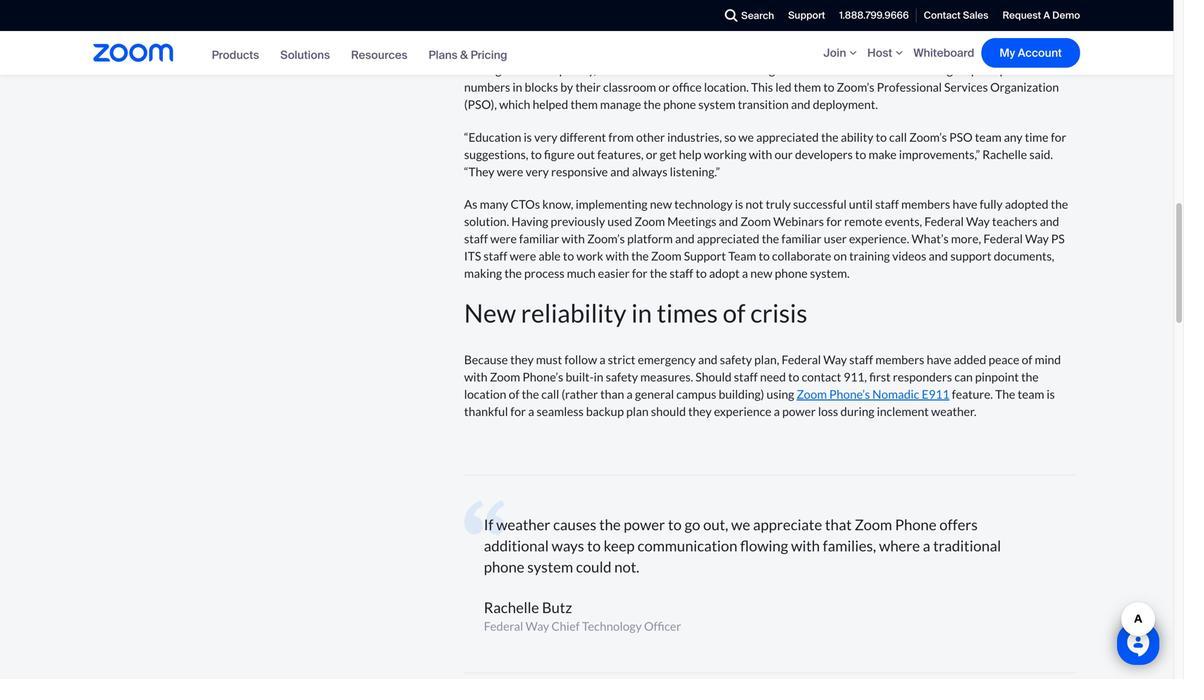 Task type: vqa. For each thing, say whether or not it's contained in the screenshot.
Rachelle Butz Federal Way Chief Technology Officer
yes



Task type: describe. For each thing, give the bounding box(es) containing it.
more,
[[952, 231, 982, 246]]

plan
[[627, 404, 649, 419]]

1 horizontal spatial them
[[794, 80, 822, 94]]

way up more, on the right top of page
[[967, 214, 990, 229]]

successful
[[794, 197, 847, 211]]

zoom's inside "education is very different from other industries, so we appreciated the ability to call zoom's pso team any time for suggestions, to figure out features, or get help working with our developers to make improvements," rachelle said. "they were very responsive and always listening."
[[910, 130, 948, 144]]

support inside as many ctos know, implementing new technology is not truly successful until staff members have fully adopted the solution. having previously used zoom meetings and zoom webinars for remote events, federal way teachers and staff were familiar with zoom's platform and appreciated the familiar user experience. what's more, federal way ps its staff were able to work with the zoom support team to collaborate on training videos and support documents, making the process much easier for the staff to adopt a new phone system.
[[684, 249, 727, 263]]

any
[[1005, 130, 1023, 144]]

way left ps
[[1026, 231, 1050, 246]]

where
[[880, 537, 921, 555]]

need
[[761, 370, 787, 384]]

professional
[[877, 80, 943, 94]]

the inside "education is very different from other industries, so we appreciated the ability to call zoom's pso team any time for suggestions, to figure out features, or get help working with our developers to make improvements," rachelle said. "they were very responsive and always listening."
[[822, 130, 839, 144]]

federal inside rachelle butz federal way chief technology officer
[[484, 619, 524, 633]]

based,
[[561, 0, 595, 10]]

way inside rachelle butz federal way chief technology officer
[[526, 619, 550, 633]]

is inside the feature. the team is thankful for a seamless backup plan should they experience a power loss during inclement weather.
[[1047, 387, 1056, 401]]

traditional
[[934, 537, 1002, 555]]

hardware.
[[705, 12, 758, 27]]

phone inside because it's cloud-based, zoom phone enabled the federal way teams to continue their phone service while simultaneously replacing the schools' physical hardware. in total, the district installed more than 3,000 phones during the migration to better serve the staff and administration.
[[921, 0, 954, 10]]

in inside adding to the complexity, rachelle's it team needed to assign licenses to individual users and group the phone numbers in blocks by their classroom or office location. this led them to zoom's professional services organization (pso), which helped them manage the phone system transition and deployment.
[[513, 80, 523, 94]]

weather.
[[932, 404, 977, 419]]

for right easier
[[632, 266, 648, 280]]

phone inside because it's cloud-based, zoom phone enabled the federal way teams to continue their phone service while simultaneously replacing the schools' physical hardware. in total, the district installed more than 3,000 phones during the migration to better serve the staff and administration.
[[630, 0, 663, 10]]

phone inside if weather causes the power to go out,  we appreciate that zoom phone offers additional ways to keep communication flowing with families, where a traditional phone system could not.
[[484, 558, 525, 576]]

zoom inside because they must follow a strict emergency and safety plan, federal way staff members have added peace of mind with zoom phone's built-in safety measures. should staff need to contact 911, first responders can pinpoint the location of the call (rather than a general campus building) using
[[490, 370, 521, 384]]

different
[[560, 130, 607, 144]]

"education is very different from other industries, so we appreciated the ability to call zoom's pso team any time for suggestions, to figure out features, or get help working with our developers to make improvements," rachelle said. "they were very responsive and always listening."
[[464, 130, 1067, 179]]

and inside because it's cloud-based, zoom phone enabled the federal way teams to continue their phone service while simultaneously replacing the schools' physical hardware. in total, the district installed more than 3,000 phones during the migration to better serve the staff and administration.
[[663, 30, 682, 44]]

blocks
[[525, 80, 559, 94]]

cloud-
[[528, 0, 561, 10]]

2 horizontal spatial of
[[1022, 352, 1033, 367]]

staff up 911,
[[850, 352, 874, 367]]

zoom's inside adding to the complexity, rachelle's it team needed to assign licenses to individual users and group the phone numbers in blocks by their classroom or office location. this led them to zoom's professional services organization (pso), which helped them manage the phone system transition and deployment.
[[837, 80, 875, 94]]

teachers
[[993, 214, 1038, 229]]

a inside if weather causes the power to go out,  we appreciate that zoom phone offers additional ways to keep communication flowing with families, where a traditional phone system could not.
[[924, 537, 931, 555]]

a up plan
[[627, 387, 633, 401]]

they inside because they must follow a strict emergency and safety plan, federal way staff members have added peace of mind with zoom phone's built-in safety measures. should staff need to contact 911, first responders can pinpoint the location of the call (rather than a general campus building) using
[[511, 352, 534, 367]]

way inside because it's cloud-based, zoom phone enabled the federal way teams to continue their phone service while simultaneously replacing the schools' physical hardware. in total, the district installed more than 3,000 phones during the migration to better serve the staff and administration.
[[771, 0, 795, 10]]

0 horizontal spatial them
[[571, 97, 598, 111]]

to left go
[[668, 516, 682, 533]]

district
[[822, 12, 860, 27]]

phone down office
[[664, 97, 697, 111]]

the inside if weather causes the power to go out,  we appreciate that zoom phone offers additional ways to keep communication flowing with families, where a traditional phone system could not.
[[600, 516, 621, 533]]

and down whiteboard
[[926, 62, 945, 77]]

thankful
[[464, 404, 508, 419]]

were inside "education is very different from other industries, so we appreciated the ability to call zoom's pso team any time for suggestions, to figure out features, or get help working with our developers to make improvements," rachelle said. "they were very responsive and always listening."
[[497, 164, 524, 179]]

staff up times
[[670, 266, 694, 280]]

and inside "education is very different from other industries, so we appreciated the ability to call zoom's pso team any time for suggestions, to figure out features, or get help working with our developers to make improvements," rachelle said. "they were very responsive and always listening."
[[611, 164, 630, 179]]

to left adopt
[[696, 266, 707, 280]]

0 horizontal spatial safety
[[606, 370, 638, 384]]

staff up events,
[[876, 197, 900, 211]]

from
[[609, 130, 634, 144]]

implementing
[[576, 197, 648, 211]]

phone's inside because they must follow a strict emergency and safety plan, federal way staff members have added peace of mind with zoom phone's built-in safety measures. should staff need to contact 911, first responders can pinpoint the location of the call (rather than a general campus building) using
[[523, 370, 564, 384]]

whiteboard link
[[914, 45, 975, 60]]

call inside because they must follow a strict emergency and safety plan, federal way staff members have added peace of mind with zoom phone's built-in safety measures. should staff need to contact 911, first responders can pinpoint the location of the call (rather than a general campus building) using
[[542, 387, 560, 401]]

call inside "education is very different from other industries, so we appreciated the ability to call zoom's pso team any time for suggestions, to figure out features, or get help working with our developers to make improvements," rachelle said. "they were very responsive and always listening."
[[890, 130, 908, 144]]

2 vertical spatial of
[[509, 387, 520, 401]]

join button
[[824, 45, 861, 60]]

not.
[[615, 558, 640, 576]]

zoom phone's nomadic e911
[[797, 387, 950, 401]]

request a demo
[[1003, 9, 1081, 22]]

solutions button
[[280, 48, 330, 62]]

federal down the teachers
[[984, 231, 1024, 246]]

building)
[[719, 387, 765, 401]]

contact sales
[[924, 9, 989, 22]]

because for because they must follow a strict emergency and safety plan, federal way staff members have added peace of mind with zoom phone's built-in safety measures. should staff need to contact 911, first responders can pinpoint the location of the call (rather than a general campus building) using
[[464, 352, 508, 367]]

search image
[[726, 9, 738, 22]]

join
[[824, 45, 847, 60]]

new
[[464, 298, 516, 328]]

services
[[945, 80, 989, 94]]

during inside because it's cloud-based, zoom phone enabled the federal way teams to continue their phone service while simultaneously replacing the schools' physical hardware. in total, the district installed more than 3,000 phones during the migration to better serve the staff and administration.
[[1038, 12, 1072, 27]]

process
[[525, 266, 565, 280]]

"they
[[464, 164, 495, 179]]

platform
[[628, 231, 673, 246]]

to right able
[[563, 249, 575, 263]]

we for out,
[[732, 516, 751, 533]]

must
[[536, 352, 563, 367]]

many
[[480, 197, 509, 211]]

to up district in the top right of the page
[[831, 0, 842, 10]]

0 vertical spatial of
[[723, 298, 746, 328]]

1.888.799.9666
[[840, 9, 910, 22]]

and down led
[[792, 97, 811, 111]]

chief
[[552, 619, 580, 633]]

follow
[[565, 352, 598, 367]]

its
[[464, 249, 482, 263]]

while
[[996, 0, 1024, 10]]

to left figure
[[531, 147, 542, 161]]

to up deployment.
[[824, 80, 835, 94]]

support link
[[782, 0, 833, 31]]

more
[[909, 12, 937, 27]]

service
[[956, 0, 993, 10]]

2 vertical spatial were
[[510, 249, 537, 263]]

staff up making
[[484, 249, 508, 263]]

phone inside as many ctos know, implementing new technology is not truly successful until staff members have fully adopted the solution. having previously used zoom meetings and zoom webinars for remote events, federal way teachers and staff were familiar with zoom's platform and appreciated the familiar user experience. what's more, federal way ps its staff were able to work with the zoom support team to collaborate on training videos and support documents, making the process much easier for the staff to adopt a new phone system.
[[775, 266, 808, 280]]

to left the better
[[537, 30, 548, 44]]

should
[[696, 370, 732, 384]]

staff up its
[[464, 231, 488, 246]]

contact
[[802, 370, 842, 384]]

phone inside if weather causes the power to go out,  we appreciate that zoom phone offers additional ways to keep communication flowing with families, where a traditional phone system could not.
[[896, 516, 937, 533]]

serve
[[586, 30, 614, 44]]

team inside the feature. the team is thankful for a seamless backup plan should they experience a power loss during inclement weather.
[[1018, 387, 1045, 401]]

0 vertical spatial very
[[535, 130, 558, 144]]

location
[[464, 387, 507, 401]]

power inside the feature. the team is thankful for a seamless backup plan should they experience a power loss during inclement weather.
[[783, 404, 816, 419]]

whiteboard
[[914, 45, 975, 60]]

users
[[895, 62, 923, 77]]

to down pricing
[[504, 62, 515, 77]]

phone down my on the right of the page
[[1000, 62, 1033, 77]]

loss
[[819, 404, 839, 419]]

host button
[[868, 45, 907, 60]]

(pso),
[[464, 97, 497, 111]]

power inside if weather causes the power to go out,  we appreciate that zoom phone offers additional ways to keep communication flowing with families, where a traditional phone system could not.
[[624, 516, 666, 533]]

is inside as many ctos know, implementing new technology is not truly successful until staff members have fully adopted the solution. having previously used zoom meetings and zoom webinars for remote events, federal way teachers and staff were familiar with zoom's platform and appreciated the familiar user experience. what's more, federal way ps its staff were able to work with the zoom support team to collaborate on training videos and support documents, making the process much easier for the staff to adopt a new phone system.
[[735, 197, 744, 211]]

for inside the feature. the team is thankful for a seamless backup plan should they experience a power loss during inclement weather.
[[511, 404, 526, 419]]

technology
[[675, 197, 733, 211]]

0 horizontal spatial new
[[650, 197, 672, 211]]

offers
[[940, 516, 978, 533]]

improvements,"
[[900, 147, 981, 161]]

butz
[[542, 599, 573, 616]]

to right team
[[759, 249, 770, 263]]

1 horizontal spatial safety
[[720, 352, 753, 367]]

in inside because they must follow a strict emergency and safety plan, federal way staff members have added peace of mind with zoom phone's built-in safety measures. should staff need to contact 911, first responders can pinpoint the location of the call (rather than a general campus building) using
[[594, 370, 604, 384]]

zoom logo image
[[93, 44, 173, 62]]

with inside "education is very different from other industries, so we appreciated the ability to call zoom's pso team any time for suggestions, to figure out features, or get help working with our developers to make improvements," rachelle said. "they were very responsive and always listening."
[[749, 147, 773, 161]]

campus
[[677, 387, 717, 401]]

have for fully
[[953, 197, 978, 211]]

better
[[551, 30, 584, 44]]

by
[[561, 80, 574, 94]]

teams
[[797, 0, 829, 10]]

industries,
[[668, 130, 722, 144]]

added
[[954, 352, 987, 367]]

their inside because it's cloud-based, zoom phone enabled the federal way teams to continue their phone service while simultaneously replacing the schools' physical hardware. in total, the district installed more than 3,000 phones during the migration to better serve the staff and administration.
[[893, 0, 919, 10]]

making
[[464, 266, 503, 280]]

work
[[577, 249, 604, 263]]

schools'
[[616, 12, 658, 27]]

with up easier
[[606, 249, 629, 263]]

always
[[632, 164, 668, 179]]

with inside if weather causes the power to go out,  we appreciate that zoom phone offers additional ways to keep communication flowing with families, where a traditional phone system could not.
[[792, 537, 821, 555]]

members for 911,
[[876, 352, 925, 367]]

much
[[567, 266, 596, 280]]

zoom inside if weather causes the power to go out,  we appreciate that zoom phone offers additional ways to keep communication flowing with families, where a traditional phone system could not.
[[855, 516, 893, 533]]

to down 'ability'
[[856, 147, 867, 161]]

suggestions,
[[464, 147, 529, 161]]

as
[[464, 197, 478, 211]]

solution.
[[464, 214, 509, 229]]

than inside because it's cloud-based, zoom phone enabled the federal way teams to continue their phone service while simultaneously replacing the schools' physical hardware. in total, the district installed more than 3,000 phones during the migration to better serve the staff and administration.
[[939, 12, 963, 27]]

phones
[[998, 12, 1036, 27]]

1.888.799.9666 link
[[833, 0, 917, 31]]

feature.
[[952, 387, 994, 401]]

appreciated inside as many ctos know, implementing new technology is not truly successful until staff members have fully adopted the solution. having previously used zoom meetings and zoom webinars for remote events, federal way teachers and staff were familiar with zoom's platform and appreciated the familiar user experience. what's more, federal way ps its staff were able to work with the zoom support team to collaborate on training videos and support documents, making the process much easier for the staff to adopt a new phone system.
[[697, 231, 760, 246]]

what's
[[912, 231, 949, 246]]

flowing
[[741, 537, 789, 555]]

during inside the feature. the team is thankful for a seamless backup plan should they experience a power loss during inclement weather.
[[841, 404, 875, 419]]

and down technology
[[719, 214, 739, 229]]

replacing
[[546, 12, 594, 27]]

1 vertical spatial very
[[526, 164, 549, 179]]



Task type: locate. For each thing, give the bounding box(es) containing it.
location.
[[705, 80, 749, 94]]

is
[[524, 130, 532, 144], [735, 197, 744, 211], [1047, 387, 1056, 401]]

for right time
[[1052, 130, 1067, 144]]

appreciate
[[754, 516, 823, 533]]

0 horizontal spatial or
[[646, 147, 658, 161]]

host
[[868, 45, 893, 60]]

0 vertical spatial we
[[739, 130, 754, 144]]

we right out,
[[732, 516, 751, 533]]

0 horizontal spatial zoom's
[[588, 231, 625, 246]]

with
[[749, 147, 773, 161], [562, 231, 585, 246], [606, 249, 629, 263], [464, 370, 488, 384], [792, 537, 821, 555]]

in down follow
[[594, 370, 604, 384]]

0 vertical spatial or
[[659, 80, 670, 94]]

have for added
[[927, 352, 952, 367]]

safety
[[720, 352, 753, 367], [606, 370, 638, 384]]

1 vertical spatial of
[[1022, 352, 1033, 367]]

because inside because it's cloud-based, zoom phone enabled the federal way teams to continue their phone service while simultaneously replacing the schools' physical hardware. in total, the district installed more than 3,000 phones during the migration to better serve the staff and administration.
[[464, 0, 508, 10]]

very up figure
[[535, 130, 558, 144]]

than inside because they must follow a strict emergency and safety plan, federal way staff members have added peace of mind with zoom phone's built-in safety measures. should staff need to contact 911, first responders can pinpoint the location of the call (rather than a general campus building) using
[[601, 387, 625, 401]]

0 horizontal spatial phone's
[[523, 370, 564, 384]]

appreciated inside "education is very different from other industries, so we appreciated the ability to call zoom's pso team any time for suggestions, to figure out features, or get help working with our developers to make improvements," rachelle said. "they were very responsive and always listening."
[[757, 130, 819, 144]]

strict
[[608, 352, 636, 367]]

1 vertical spatial members
[[876, 352, 925, 367]]

0 vertical spatial them
[[794, 80, 822, 94]]

1 vertical spatial we
[[732, 516, 751, 533]]

1 horizontal spatial of
[[723, 298, 746, 328]]

plans & pricing
[[429, 48, 508, 62]]

0 vertical spatial appreciated
[[757, 130, 819, 144]]

administration.
[[684, 30, 764, 44]]

because up location
[[464, 352, 508, 367]]

1 vertical spatial call
[[542, 387, 560, 401]]

1 vertical spatial have
[[927, 352, 952, 367]]

1 horizontal spatial team
[[976, 130, 1002, 144]]

office
[[673, 80, 702, 94]]

with down appreciate
[[792, 537, 821, 555]]

system inside adding to the complexity, rachelle's it team needed to assign licenses to individual users and group the phone numbers in blocks by their classroom or office location. this led them to zoom's professional services organization (pso), which helped them manage the phone system transition and deployment.
[[699, 97, 736, 111]]

1 vertical spatial were
[[491, 231, 517, 246]]

1 vertical spatial their
[[576, 80, 601, 94]]

1 familiar from the left
[[519, 231, 560, 246]]

0 vertical spatial than
[[939, 12, 963, 27]]

0 vertical spatial in
[[513, 80, 523, 94]]

pso
[[950, 130, 973, 144]]

to down join
[[828, 62, 839, 77]]

and inside because they must follow a strict emergency and safety plan, federal way staff members have added peace of mind with zoom phone's built-in safety measures. should staff need to contact 911, first responders can pinpoint the location of the call (rather than a general campus building) using
[[699, 352, 718, 367]]

very down figure
[[526, 164, 549, 179]]

way down the butz
[[526, 619, 550, 633]]

is left "not"
[[735, 197, 744, 211]]

because up simultaneously
[[464, 0, 508, 10]]

way inside because they must follow a strict emergency and safety plan, federal way staff members have added peace of mind with zoom phone's built-in safety measures. should staff need to contact 911, first responders can pinpoint the location of the call (rather than a general campus building) using
[[824, 352, 848, 367]]

0 horizontal spatial during
[[841, 404, 875, 419]]

staff inside because it's cloud-based, zoom phone enabled the federal way teams to continue their phone service while simultaneously replacing the schools' physical hardware. in total, the district installed more than 3,000 phones during the migration to better serve the staff and administration.
[[637, 30, 660, 44]]

team inside adding to the complexity, rachelle's it team needed to assign licenses to individual users and group the phone numbers in blocks by their classroom or office location. this led them to zoom's professional services organization (pso), which helped them manage the phone system transition and deployment.
[[666, 62, 693, 77]]

were
[[497, 164, 524, 179], [491, 231, 517, 246], [510, 249, 537, 263]]

a inside as many ctos know, implementing new technology is not truly successful until staff members have fully adopted the solution. having previously used zoom meetings and zoom webinars for remote events, federal way teachers and staff were familiar with zoom's platform and appreciated the familiar user experience. what's more, federal way ps its staff were able to work with the zoom support team to collaborate on training videos and support documents, making the process much easier for the staff to adopt a new phone system.
[[742, 266, 749, 280]]

0 vertical spatial is
[[524, 130, 532, 144]]

0 vertical spatial call
[[890, 130, 908, 144]]

it
[[653, 62, 664, 77]]

0 horizontal spatial phone
[[630, 0, 663, 10]]

phone's down 911,
[[830, 387, 871, 401]]

1 horizontal spatial call
[[890, 130, 908, 144]]

1 vertical spatial phone
[[896, 516, 937, 533]]

0 vertical spatial their
[[893, 0, 919, 10]]

a down using
[[774, 404, 780, 419]]

0 horizontal spatial familiar
[[519, 231, 560, 246]]

zoom down platform on the top right
[[652, 249, 682, 263]]

familiar up collaborate
[[782, 231, 822, 246]]

if weather causes the power to go out,  we appreciate that zoom phone offers additional ways to keep communication flowing with families, where a traditional phone system could not.
[[484, 516, 1002, 576]]

general
[[635, 387, 674, 401]]

assign
[[750, 62, 782, 77]]

for up "user"
[[827, 214, 842, 229]]

call up make
[[890, 130, 908, 144]]

phone up schools'
[[630, 0, 663, 10]]

1 horizontal spatial or
[[659, 80, 670, 94]]

and up ps
[[1041, 214, 1060, 229]]

staff
[[637, 30, 660, 44], [876, 197, 900, 211], [464, 231, 488, 246], [484, 249, 508, 263], [670, 266, 694, 280], [850, 352, 874, 367], [734, 370, 758, 384]]

they left must at the left
[[511, 352, 534, 367]]

for inside "education is very different from other industries, so we appreciated the ability to call zoom's pso team any time for suggestions, to figure out features, or get help working with our developers to make improvements," rachelle said. "they were very responsive and always listening."
[[1052, 130, 1067, 144]]

search image
[[726, 9, 738, 22]]

peace
[[989, 352, 1020, 367]]

classroom
[[603, 80, 657, 94]]

2 horizontal spatial is
[[1047, 387, 1056, 401]]

1 horizontal spatial during
[[1038, 12, 1072, 27]]

1 vertical spatial zoom's
[[910, 130, 948, 144]]

call up seamless
[[542, 387, 560, 401]]

phone up where
[[896, 516, 937, 533]]

e911
[[922, 387, 950, 401]]

events,
[[885, 214, 923, 229]]

families,
[[823, 537, 877, 555]]

used
[[608, 214, 633, 229]]

1 vertical spatial appreciated
[[697, 231, 760, 246]]

1 vertical spatial rachelle
[[484, 599, 539, 616]]

zoom up location
[[490, 370, 521, 384]]

ways
[[552, 537, 585, 555]]

collaborate
[[773, 249, 832, 263]]

nomadic
[[873, 387, 920, 401]]

to up make
[[876, 130, 888, 144]]

1 horizontal spatial in
[[594, 370, 604, 384]]

other
[[637, 130, 665, 144]]

solutions
[[280, 48, 330, 62]]

zoom inside because it's cloud-based, zoom phone enabled the federal way teams to continue their phone service while simultaneously replacing the schools' physical hardware. in total, the district installed more than 3,000 phones during the migration to better serve the staff and administration.
[[597, 0, 627, 10]]

phone's down must at the left
[[523, 370, 564, 384]]

1 vertical spatial than
[[601, 387, 625, 401]]

safety down strict
[[606, 370, 638, 384]]

1 horizontal spatial familiar
[[782, 231, 822, 246]]

1 vertical spatial new
[[751, 266, 773, 280]]

1 horizontal spatial than
[[939, 12, 963, 27]]

0 vertical spatial safety
[[720, 352, 753, 367]]

0 horizontal spatial rachelle
[[484, 599, 539, 616]]

team inside "education is very different from other industries, so we appreciated the ability to call zoom's pso team any time for suggestions, to figure out features, or get help working with our developers to make improvements," rachelle said. "they were very responsive and always listening."
[[976, 130, 1002, 144]]

1 horizontal spatial have
[[953, 197, 978, 211]]

experience.
[[850, 231, 910, 246]]

support
[[789, 9, 826, 22], [684, 249, 727, 263]]

not
[[746, 197, 764, 211]]

federal inside because they must follow a strict emergency and safety plan, federal way staff members have added peace of mind with zoom phone's built-in safety measures. should staff need to contact 911, first responders can pinpoint the location of the call (rather than a general campus building) using
[[782, 352, 822, 367]]

1 vertical spatial they
[[689, 404, 712, 419]]

1 horizontal spatial phone
[[896, 516, 937, 533]]

fully
[[980, 197, 1003, 211]]

&
[[460, 48, 468, 62]]

1 vertical spatial safety
[[606, 370, 638, 384]]

federal left chief
[[484, 619, 524, 633]]

is inside "education is very different from other industries, so we appreciated the ability to call zoom's pso team any time for suggestions, to figure out features, or get help working with our developers to make improvements," rachelle said. "they were very responsive and always listening."
[[524, 130, 532, 144]]

were down solution.
[[491, 231, 517, 246]]

0 horizontal spatial power
[[624, 516, 666, 533]]

with down previously
[[562, 231, 585, 246]]

should
[[651, 404, 686, 419]]

1 vertical spatial or
[[646, 147, 658, 161]]

1 horizontal spatial their
[[893, 0, 919, 10]]

is right "education
[[524, 130, 532, 144]]

with inside because they must follow a strict emergency and safety plan, federal way staff members have added peace of mind with zoom phone's built-in safety measures. should staff need to contact 911, first responders can pinpoint the location of the call (rather than a general campus building) using
[[464, 370, 488, 384]]

can
[[955, 370, 973, 384]]

zoom up schools'
[[597, 0, 627, 10]]

1 vertical spatial power
[[624, 516, 666, 533]]

user
[[824, 231, 847, 246]]

members for way
[[902, 197, 951, 211]]

rachelle butz federal way chief technology officer
[[484, 599, 682, 633]]

them down licenses
[[794, 80, 822, 94]]

2 horizontal spatial zoom's
[[910, 130, 948, 144]]

plan,
[[755, 352, 780, 367]]

appreciated up team
[[697, 231, 760, 246]]

1 horizontal spatial support
[[789, 9, 826, 22]]

training
[[850, 249, 891, 263]]

of right location
[[509, 387, 520, 401]]

1 vertical spatial because
[[464, 352, 508, 367]]

1 horizontal spatial system
[[699, 97, 736, 111]]

zoom down "contact"
[[797, 387, 828, 401]]

2 familiar from the left
[[782, 231, 822, 246]]

organization
[[991, 80, 1060, 94]]

rachelle left the butz
[[484, 599, 539, 616]]

backup
[[586, 404, 624, 419]]

rachelle inside rachelle butz federal way chief technology officer
[[484, 599, 539, 616]]

(rather
[[562, 387, 598, 401]]

0 vertical spatial new
[[650, 197, 672, 211]]

know,
[[543, 197, 574, 211]]

until
[[850, 197, 873, 211]]

because for because it's cloud-based, zoom phone enabled the federal way teams to continue their phone service while simultaneously replacing the schools' physical hardware. in total, the district installed more than 3,000 phones during the migration to better serve the staff and administration.
[[464, 0, 508, 10]]

deployment.
[[813, 97, 878, 111]]

very
[[535, 130, 558, 144], [526, 164, 549, 179]]

remote
[[845, 214, 883, 229]]

request a demo link
[[996, 0, 1081, 31]]

to up location.
[[736, 62, 748, 77]]

and down features,
[[611, 164, 630, 179]]

they inside the feature. the team is thankful for a seamless backup plan should they experience a power loss during inclement weather.
[[689, 404, 712, 419]]

team left any
[[976, 130, 1002, 144]]

demo
[[1053, 9, 1081, 22]]

0 horizontal spatial system
[[528, 558, 574, 576]]

0 horizontal spatial is
[[524, 130, 532, 144]]

appreciated up the our
[[757, 130, 819, 144]]

0 horizontal spatial in
[[513, 80, 523, 94]]

0 horizontal spatial have
[[927, 352, 952, 367]]

zoom up the families,
[[855, 516, 893, 533]]

or inside "education is very different from other industries, so we appreciated the ability to call zoom's pso team any time for suggestions, to figure out features, or get help working with our developers to make improvements," rachelle said. "they were very responsive and always listening."
[[646, 147, 658, 161]]

a down team
[[742, 266, 749, 280]]

which
[[499, 97, 531, 111]]

1 vertical spatial support
[[684, 249, 727, 263]]

0 vertical spatial have
[[953, 197, 978, 211]]

2 vertical spatial team
[[1018, 387, 1045, 401]]

to right need
[[789, 370, 800, 384]]

0 vertical spatial during
[[1038, 12, 1072, 27]]

we inside "education is very different from other industries, so we appreciated the ability to call zoom's pso team any time for suggestions, to figure out features, or get help working with our developers to make improvements," rachelle said. "they were very responsive and always listening."
[[739, 130, 754, 144]]

or
[[659, 80, 670, 94], [646, 147, 658, 161]]

have inside because they must follow a strict emergency and safety plan, federal way staff members have added peace of mind with zoom phone's built-in safety measures. should staff need to contact 911, first responders can pinpoint the location of the call (rather than a general campus building) using
[[927, 352, 952, 367]]

products button
[[212, 48, 259, 62]]

staff down schools'
[[637, 30, 660, 44]]

staff up building)
[[734, 370, 758, 384]]

they down campus
[[689, 404, 712, 419]]

that
[[826, 516, 852, 533]]

a right where
[[924, 537, 931, 555]]

2 horizontal spatial team
[[1018, 387, 1045, 401]]

support
[[951, 249, 992, 263]]

zoom's up improvements,"
[[910, 130, 948, 144]]

1 horizontal spatial power
[[783, 404, 816, 419]]

system inside if weather causes the power to go out,  we appreciate that zoom phone offers additional ways to keep communication flowing with families, where a traditional phone system could not.
[[528, 558, 574, 576]]

out,
[[704, 516, 729, 533]]

with up location
[[464, 370, 488, 384]]

have up responders
[[927, 352, 952, 367]]

federal up what's
[[925, 214, 964, 229]]

0 vertical spatial members
[[902, 197, 951, 211]]

1 vertical spatial phone's
[[830, 387, 871, 401]]

continue
[[845, 0, 891, 10]]

new down team
[[751, 266, 773, 280]]

0 vertical spatial they
[[511, 352, 534, 367]]

1 vertical spatial system
[[528, 558, 574, 576]]

1 horizontal spatial rachelle
[[983, 147, 1028, 161]]

zoom down "not"
[[741, 214, 771, 229]]

using
[[767, 387, 795, 401]]

0 horizontal spatial of
[[509, 387, 520, 401]]

having
[[512, 214, 549, 229]]

were left able
[[510, 249, 537, 263]]

0 vertical spatial rachelle
[[983, 147, 1028, 161]]

documents,
[[994, 249, 1055, 263]]

and down physical
[[663, 30, 682, 44]]

support inside 'link'
[[789, 9, 826, 22]]

1 vertical spatial team
[[976, 130, 1002, 144]]

or left the get
[[646, 147, 658, 161]]

in up which
[[513, 80, 523, 94]]

way up "contact"
[[824, 352, 848, 367]]

have
[[953, 197, 978, 211], [927, 352, 952, 367]]

is down mind
[[1047, 387, 1056, 401]]

and up should
[[699, 352, 718, 367]]

0 horizontal spatial their
[[576, 80, 601, 94]]

2 vertical spatial in
[[594, 370, 604, 384]]

1 vertical spatial them
[[571, 97, 598, 111]]

2 because from the top
[[464, 352, 508, 367]]

to inside because they must follow a strict emergency and safety plan, federal way staff members have added peace of mind with zoom phone's built-in safety measures. should staff need to contact 911, first responders can pinpoint the location of the call (rather than a general campus building) using
[[789, 370, 800, 384]]

0 horizontal spatial they
[[511, 352, 534, 367]]

them down by
[[571, 97, 598, 111]]

to up could
[[587, 537, 601, 555]]

federal up "contact"
[[782, 352, 822, 367]]

phone down additional
[[484, 558, 525, 576]]

zoom's inside as many ctos know, implementing new technology is not truly successful until staff members have fully adopted the solution. having previously used zoom meetings and zoom webinars for remote events, federal way teachers and staff were familiar with zoom's platform and appreciated the familiar user experience. what's more, federal way ps its staff were able to work with the zoom support team to collaborate on training videos and support documents, making the process much easier for the staff to adopt a new phone system.
[[588, 231, 625, 246]]

members inside as many ctos know, implementing new technology is not truly successful until staff members have fully adopted the solution. having previously used zoom meetings and zoom webinars for remote events, federal way teachers and staff were familiar with zoom's platform and appreciated the familiar user experience. what's more, federal way ps its staff were able to work with the zoom support team to collaborate on training videos and support documents, making the process much easier for the staff to adopt a new phone system.
[[902, 197, 951, 211]]

familiar
[[519, 231, 560, 246], [782, 231, 822, 246]]

power up keep on the bottom right of page
[[624, 516, 666, 533]]

power down using
[[783, 404, 816, 419]]

a
[[1044, 9, 1051, 22]]

for right thankful
[[511, 404, 526, 419]]

have inside as many ctos know, implementing new technology is not truly successful until staff members have fully adopted the solution. having previously used zoom meetings and zoom webinars for remote events, federal way teachers and staff were familiar with zoom's platform and appreciated the familiar user experience. what's more, federal way ps its staff were able to work with the zoom support team to collaborate on training videos and support documents, making the process much easier for the staff to adopt a new phone system.
[[953, 197, 978, 211]]

we for so
[[739, 130, 754, 144]]

1 horizontal spatial phone's
[[830, 387, 871, 401]]

members inside because they must follow a strict emergency and safety plan, federal way staff members have added peace of mind with zoom phone's built-in safety measures. should staff need to contact 911, first responders can pinpoint the location of the call (rather than a general campus building) using
[[876, 352, 925, 367]]

easier
[[598, 266, 630, 280]]

than up "backup" at bottom
[[601, 387, 625, 401]]

phone
[[921, 0, 954, 10], [1000, 62, 1033, 77], [664, 97, 697, 111], [775, 266, 808, 280], [484, 558, 525, 576]]

1 horizontal spatial zoom's
[[837, 80, 875, 94]]

pinpoint
[[976, 370, 1020, 384]]

system.
[[811, 266, 850, 280]]

needed
[[695, 62, 734, 77]]

1 horizontal spatial they
[[689, 404, 712, 419]]

0 vertical spatial system
[[699, 97, 736, 111]]

because inside because they must follow a strict emergency and safety plan, federal way staff members have added peace of mind with zoom phone's built-in safety measures. should staff need to contact 911, first responders can pinpoint the location of the call (rather than a general campus building) using
[[464, 352, 508, 367]]

we inside if weather causes the power to go out,  we appreciate that zoom phone offers additional ways to keep communication flowing with families, where a traditional phone system could not.
[[732, 516, 751, 533]]

0 vertical spatial support
[[789, 9, 826, 22]]

said.
[[1030, 147, 1054, 161]]

rachelle inside "education is very different from other industries, so we appreciated the ability to call zoom's pso team any time for suggestions, to figure out features, or get help working with our developers to make improvements," rachelle said. "they were very responsive and always listening."
[[983, 147, 1028, 161]]

of down adopt
[[723, 298, 746, 328]]

their right by
[[576, 80, 601, 94]]

1 horizontal spatial is
[[735, 197, 744, 211]]

zoom up platform on the top right
[[635, 214, 665, 229]]

for
[[1052, 130, 1067, 144], [827, 214, 842, 229], [632, 266, 648, 280], [511, 404, 526, 419]]

contact sales link
[[917, 0, 996, 31]]

on
[[834, 249, 848, 263]]

a left seamless
[[529, 404, 535, 419]]

0 vertical spatial phone
[[630, 0, 663, 10]]

zoom's down used
[[588, 231, 625, 246]]

0 horizontal spatial than
[[601, 387, 625, 401]]

0 horizontal spatial call
[[542, 387, 560, 401]]

federal up in
[[729, 0, 769, 10]]

their inside adding to the complexity, rachelle's it team needed to assign licenses to individual users and group the phone numbers in blocks by their classroom or office location. this led them to zoom's professional services organization (pso), which helped them manage the phone system transition and deployment.
[[576, 80, 601, 94]]

new reliability in times of crisis
[[464, 298, 808, 328]]

federal inside because it's cloud-based, zoom phone enabled the federal way teams to continue their phone service while simultaneously replacing the schools' physical hardware. in total, the district installed more than 3,000 phones during the migration to better serve the staff and administration.
[[729, 0, 769, 10]]

zoom
[[597, 0, 627, 10], [635, 214, 665, 229], [741, 214, 771, 229], [652, 249, 682, 263], [490, 370, 521, 384], [797, 387, 828, 401], [855, 516, 893, 533]]

0 horizontal spatial support
[[684, 249, 727, 263]]

2 horizontal spatial in
[[632, 298, 652, 328]]

0 horizontal spatial team
[[666, 62, 693, 77]]

members up events,
[[902, 197, 951, 211]]

0 vertical spatial phone's
[[523, 370, 564, 384]]

1 vertical spatial in
[[632, 298, 652, 328]]

we right so
[[739, 130, 754, 144]]

and down what's
[[929, 249, 949, 263]]

zoom phone's nomadic e911 link
[[797, 387, 950, 401]]

because
[[464, 0, 508, 10], [464, 352, 508, 367]]

1 because from the top
[[464, 0, 508, 10]]

zoom's up deployment.
[[837, 80, 875, 94]]

system down ways
[[528, 558, 574, 576]]

manage
[[601, 97, 642, 111]]

have left fully
[[953, 197, 978, 211]]

team up office
[[666, 62, 693, 77]]

system down location.
[[699, 97, 736, 111]]

0 vertical spatial because
[[464, 0, 508, 10]]

phone down collaborate
[[775, 266, 808, 280]]

team
[[729, 249, 757, 263]]

a left strict
[[600, 352, 606, 367]]

1 vertical spatial during
[[841, 404, 875, 419]]

led
[[776, 80, 792, 94]]

0 vertical spatial power
[[783, 404, 816, 419]]

enabled
[[666, 0, 707, 10]]

and down meetings on the top right of page
[[676, 231, 695, 246]]

familiar down having
[[519, 231, 560, 246]]

transition
[[738, 97, 789, 111]]

mind
[[1035, 352, 1062, 367]]

or inside adding to the complexity, rachelle's it team needed to assign licenses to individual users and group the phone numbers in blocks by their classroom or office location. this led them to zoom's professional services organization (pso), which helped them manage the phone system transition and deployment.
[[659, 80, 670, 94]]

were down "suggestions,"
[[497, 164, 524, 179]]



